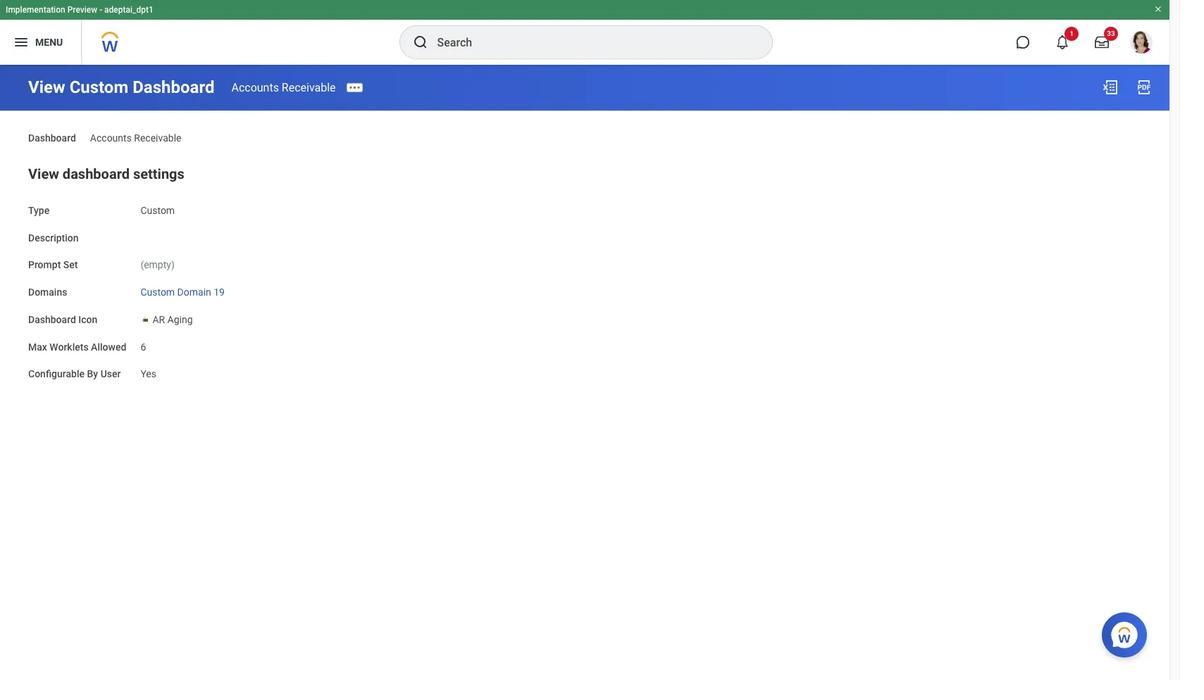 Task type: describe. For each thing, give the bounding box(es) containing it.
receivable for "dashboard" element
[[134, 132, 181, 144]]

search image
[[412, 34, 429, 51]]

dashboard for dashboard
[[28, 132, 76, 144]]

dashboard icon
[[28, 314, 97, 325]]

custom for custom domain 19
[[140, 287, 175, 298]]

ar aging
[[152, 314, 193, 325]]

view custom dashboard
[[28, 78, 214, 97]]

view dashboard settings button
[[28, 165, 184, 182]]

receivable for the accounts receivable link
[[282, 81, 336, 94]]

prompt set
[[28, 259, 78, 271]]

notifications large image
[[1055, 35, 1070, 49]]

preview
[[67, 5, 97, 15]]

menu banner
[[0, 0, 1170, 65]]

dashboard for dashboard icon
[[28, 314, 76, 325]]

configurable by user element
[[140, 360, 156, 381]]

33 button
[[1086, 27, 1118, 58]]

set
[[63, 259, 78, 271]]

justify image
[[13, 34, 30, 51]]

by
[[87, 369, 98, 380]]

ar aging element
[[152, 311, 193, 325]]

max
[[28, 341, 47, 353]]

inbox large image
[[1095, 35, 1109, 49]]

33
[[1107, 30, 1115, 37]]

menu button
[[0, 20, 81, 65]]

view dashboard settings
[[28, 165, 184, 182]]

accounts receivable for the accounts receivable link
[[231, 81, 336, 94]]

custom domain 19
[[140, 287, 225, 298]]

aging
[[167, 314, 193, 325]]

export to excel image
[[1102, 79, 1119, 96]]

Search Workday  search field
[[437, 27, 743, 58]]

custom for type element
[[140, 205, 175, 216]]

domain
[[177, 287, 211, 298]]

custom domain 19 link
[[140, 284, 225, 298]]

profile logan mcneil image
[[1130, 31, 1153, 56]]

accounts receivable link
[[231, 81, 336, 94]]

accounts receivable for "dashboard" element
[[90, 132, 181, 144]]



Task type: locate. For each thing, give the bounding box(es) containing it.
ar
[[152, 314, 165, 325]]

receivable inside "dashboard" element
[[134, 132, 181, 144]]

menu
[[35, 36, 63, 48]]

view up type
[[28, 165, 59, 182]]

1
[[1070, 30, 1074, 37]]

accounts receivable
[[231, 81, 336, 94], [90, 132, 181, 144]]

1 horizontal spatial accounts receivable
[[231, 81, 336, 94]]

1 vertical spatial view
[[28, 165, 59, 182]]

view down menu
[[28, 78, 65, 97]]

accounts for "dashboard" element
[[90, 132, 132, 144]]

max worklets allowed element
[[140, 333, 146, 354]]

0 vertical spatial receivable
[[282, 81, 336, 94]]

type element
[[140, 196, 175, 217]]

0 horizontal spatial accounts
[[90, 132, 132, 144]]

domains
[[28, 287, 67, 298]]

dashboard inside view dashboard settings group
[[28, 314, 76, 325]]

max worklets allowed
[[28, 341, 126, 353]]

icon
[[78, 314, 97, 325]]

2 view from the top
[[28, 165, 59, 182]]

custom up "dashboard" element
[[69, 78, 128, 97]]

accounts for the accounts receivable link
[[231, 81, 279, 94]]

allowed
[[91, 341, 126, 353]]

dashboard up "dashboard"
[[28, 132, 76, 144]]

-
[[99, 5, 102, 15]]

accounts
[[231, 81, 279, 94], [90, 132, 132, 144]]

type
[[28, 205, 49, 216]]

description
[[28, 232, 79, 243]]

0 vertical spatial custom
[[69, 78, 128, 97]]

0 vertical spatial accounts receivable
[[231, 81, 336, 94]]

6
[[140, 341, 146, 353]]

0 vertical spatial view
[[28, 78, 65, 97]]

implementation preview -   adeptai_dpt1
[[6, 5, 153, 15]]

yes
[[140, 369, 156, 380]]

1 vertical spatial accounts receivable
[[90, 132, 181, 144]]

view printable version (pdf) image
[[1136, 79, 1153, 96]]

1 horizontal spatial accounts
[[231, 81, 279, 94]]

1 horizontal spatial receivable
[[282, 81, 336, 94]]

view for view custom dashboard
[[28, 78, 65, 97]]

dashboard down domains
[[28, 314, 76, 325]]

adeptai_dpt1
[[104, 5, 153, 15]]

view for view dashboard settings
[[28, 165, 59, 182]]

1 vertical spatial dashboard
[[28, 132, 76, 144]]

view dashboard settings group
[[28, 163, 1141, 382]]

2 vertical spatial custom
[[140, 287, 175, 298]]

configurable by user
[[28, 369, 121, 380]]

1 vertical spatial receivable
[[134, 132, 181, 144]]

dashboard element
[[90, 124, 181, 145]]

0 horizontal spatial receivable
[[134, 132, 181, 144]]

0 vertical spatial accounts
[[231, 81, 279, 94]]

dashboard
[[133, 78, 214, 97], [28, 132, 76, 144], [28, 314, 76, 325]]

dashboard up "dashboard" element
[[133, 78, 214, 97]]

close environment banner image
[[1154, 5, 1163, 13]]

worklets
[[50, 341, 89, 353]]

configurable
[[28, 369, 85, 380]]

dashboard
[[63, 165, 130, 182]]

19
[[214, 287, 225, 298]]

prompt
[[28, 259, 61, 271]]

user
[[100, 369, 121, 380]]

settings
[[133, 165, 184, 182]]

1 view from the top
[[28, 78, 65, 97]]

view inside group
[[28, 165, 59, 182]]

1 button
[[1047, 27, 1079, 58]]

view
[[28, 78, 65, 97], [28, 165, 59, 182]]

0 horizontal spatial accounts receivable
[[90, 132, 181, 144]]

custom
[[69, 78, 128, 97], [140, 205, 175, 216], [140, 287, 175, 298]]

custom down (empty)
[[140, 287, 175, 298]]

(empty)
[[140, 259, 175, 271]]

dashboard icon image
[[140, 314, 150, 325]]

2 vertical spatial dashboard
[[28, 314, 76, 325]]

1 vertical spatial accounts
[[90, 132, 132, 144]]

accounts inside "dashboard" element
[[90, 132, 132, 144]]

custom down settings
[[140, 205, 175, 216]]

receivable
[[282, 81, 336, 94], [134, 132, 181, 144]]

implementation
[[6, 5, 65, 15]]

view custom dashboard main content
[[0, 65, 1170, 395]]

1 vertical spatial custom
[[140, 205, 175, 216]]

0 vertical spatial dashboard
[[133, 78, 214, 97]]



Task type: vqa. For each thing, say whether or not it's contained in the screenshot.
Export to Excel image
yes



